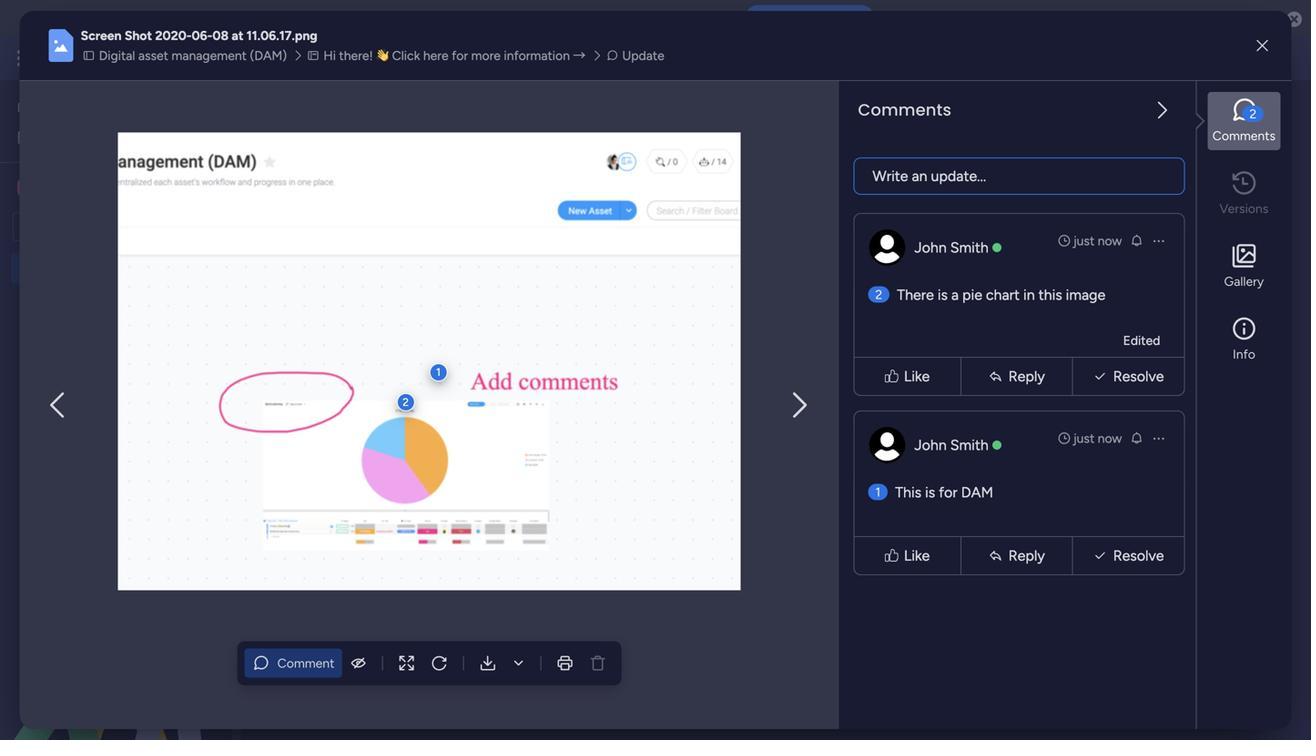 Task type: vqa. For each thing, say whether or not it's contained in the screenshot.
Months
no



Task type: describe. For each thing, give the bounding box(es) containing it.
1 vertical spatial 1
[[436, 366, 441, 379]]

2 horizontal spatial 08
[[869, 490, 885, 506]]

digital asset management (dam) inside button
[[99, 48, 287, 63]]

gallery button
[[1208, 238, 1281, 296]]

public board image for digital asset management (dam)
[[19, 260, 36, 277]]

public board image for website homepage redesign
[[19, 322, 36, 339]]

options image for there is a pie chart in this image
[[1152, 234, 1166, 248]]

enable desktop notifications on this computer
[[437, 10, 731, 26]]

1 horizontal spatial for
[[939, 484, 958, 502]]

here:
[[533, 138, 562, 154]]

https://youtu.be/9x6_kyyrn_e
[[565, 138, 740, 154]]

showing
[[297, 302, 347, 318]]

1 inside button
[[1235, 107, 1240, 123]]

computer
[[669, 10, 731, 26]]

just for there is a pie chart in this image
[[1074, 233, 1095, 249]]

1 horizontal spatial this
[[1039, 287, 1063, 304]]

shot left 09
[[344, 490, 371, 506]]

main table button
[[276, 164, 378, 193]]

gallery
[[1225, 274, 1265, 289]]

0 horizontal spatial 11.06.17.png
[[247, 28, 318, 43]]

about
[[346, 138, 379, 154]]

on
[[619, 10, 637, 26]]

new
[[283, 219, 310, 235]]

collaborative whiteboard online docs
[[507, 171, 727, 186]]

files
[[408, 302, 431, 318]]

of inside button
[[458, 138, 470, 154]]

hi there!   👋  click here for more information  →
[[324, 48, 586, 63]]

comment
[[278, 656, 335, 671]]

06- left this is for dam
[[848, 490, 869, 506]]

image
[[1067, 287, 1106, 304]]

0 horizontal spatial 08
[[213, 28, 229, 43]]

1 vertical spatial digital asset management (dam)
[[277, 94, 760, 135]]

john smith for for
[[915, 437, 989, 454]]

1 horizontal spatial update
[[534, 514, 576, 529]]

plans
[[343, 51, 374, 66]]

a
[[952, 287, 959, 304]]

0 horizontal spatial screen shot 2020-06-08 at 11.06.17.png
[[81, 28, 318, 43]]

2 vertical spatial digital asset management (dam)
[[43, 261, 231, 276]]

Search field
[[528, 214, 582, 240]]

john for this
[[915, 437, 947, 454]]

2 comments
[[1213, 106, 1276, 144]]

person
[[622, 219, 661, 235]]

learn more about this package of templates here: https://youtu.be/9x6_kyyrn_e button
[[276, 135, 806, 157]]

now!
[[816, 11, 845, 26]]

main
[[304, 171, 332, 186]]

learn more about this package of templates here: https://youtu.be/9x6_kyyrn_e
[[279, 138, 740, 154]]

invite / 1 button
[[1158, 100, 1248, 129]]

requests
[[94, 292, 144, 307]]

invite
[[1192, 107, 1223, 123]]

see plans button
[[294, 45, 382, 72]]

comment button
[[245, 649, 342, 678]]

enable now! button
[[745, 5, 875, 32]]

at up digital asset management (dam) button
[[232, 28, 244, 43]]

at left "dam"
[[888, 490, 899, 506]]

reply for 1st like button from the bottom
[[1009, 548, 1046, 565]]

v2 search image
[[514, 217, 528, 237]]

9
[[398, 302, 405, 318]]

asset inside button
[[313, 219, 343, 235]]

2 horizontal spatial update
[[623, 48, 665, 63]]

automate button
[[1142, 164, 1239, 193]]

website homepage redesign
[[43, 323, 206, 338]]

11.08.33.png
[[684, 490, 755, 506]]

person button
[[592, 213, 672, 242]]

smith for pie
[[951, 239, 989, 257]]

workspace image
[[17, 179, 36, 197]]

Search for files search field
[[297, 264, 463, 293]]

2 like from the top
[[905, 548, 930, 565]]

learn
[[279, 138, 310, 154]]

see plans
[[319, 51, 374, 66]]

info
[[1234, 347, 1256, 362]]

→
[[573, 48, 586, 63]]

0 horizontal spatial 2
[[403, 396, 409, 409]]

hi there!   👋  click here for more information  → button
[[305, 46, 592, 66]]

update...
[[932, 168, 987, 185]]

1 v1 from the left
[[346, 449, 361, 465]]

write an update...
[[873, 168, 987, 185]]

workspace selection element
[[17, 177, 147, 199]]

dapulse close image
[[1287, 10, 1303, 29]]

john for there
[[915, 239, 947, 257]]

17.51.54.png
[[464, 490, 535, 506]]

lottie animation image
[[0, 557, 232, 741]]

just now for there is a pie chart in this image
[[1074, 233, 1123, 249]]

new asset
[[283, 219, 343, 235]]

collaborative whiteboard button
[[493, 164, 653, 193]]

monday work management
[[81, 48, 283, 68]]

information
[[504, 48, 570, 63]]

gallery layout group
[[976, 263, 1045, 293]]

shot right 11.08.33.png
[[781, 490, 809, 506]]

edited
[[1124, 333, 1161, 349]]

john smith for a
[[915, 239, 989, 257]]

add
[[423, 219, 446, 235]]

automate
[[1175, 171, 1232, 186]]

06- left 11.08.33.png
[[629, 490, 650, 506]]

for inside button
[[452, 48, 468, 63]]

Digital asset management (DAM) field
[[272, 94, 764, 135]]

info button
[[1208, 311, 1281, 369]]

(dam) inside button
[[250, 48, 287, 63]]

0 vertical spatial this
[[640, 10, 665, 26]]

john smith link for for
[[915, 437, 989, 454]]

0 horizontal spatial update button
[[297, 512, 363, 532]]

assets
[[102, 179, 144, 196]]

2 horizontal spatial update button
[[604, 46, 670, 66]]

just for this is for dam
[[1074, 431, 1095, 447]]

pie
[[963, 287, 983, 304]]

creative for creative requests
[[43, 292, 91, 307]]

screen shot 2020-06-08 at 11.08.33.png
[[519, 490, 755, 506]]

homepage
[[93, 323, 154, 338]]

chart
[[987, 287, 1020, 304]]

resolve button for 1st like button from the bottom
[[1077, 541, 1181, 571]]

reply button for first like button from the top resolve button
[[966, 362, 1069, 392]]

lottie animation element
[[0, 557, 232, 741]]

now for there is a pie chart in this image
[[1098, 233, 1123, 249]]

add widget button
[[389, 212, 497, 241]]

desktop
[[481, 10, 532, 26]]

there
[[898, 287, 935, 304]]

online docs button
[[645, 164, 741, 193]]

hi
[[324, 48, 336, 63]]

click
[[392, 48, 420, 63]]

more inside learn more about this package of templates here: https://youtu.be/9x6_kyyrn_e button
[[313, 138, 343, 154]]

dam
[[962, 484, 994, 502]]

digital inside button
[[99, 48, 135, 63]]

2 vertical spatial 1
[[876, 485, 881, 500]]

1 horizontal spatial this
[[896, 484, 922, 502]]

creative requests
[[43, 292, 144, 307]]

monday
[[81, 48, 144, 68]]

now for this is for dam
[[1098, 431, 1123, 447]]

docs
[[698, 171, 727, 186]]

1 vertical spatial 2
[[876, 287, 883, 303]]

1 horizontal spatial update button
[[516, 512, 582, 532]]

out
[[360, 302, 379, 318]]

2 horizontal spatial (dam)
[[667, 94, 760, 135]]

redesign
[[157, 323, 206, 338]]

reminder image
[[1130, 431, 1145, 446]]

just now link for there is a pie chart in this image
[[1058, 232, 1123, 250]]

notifications
[[536, 10, 615, 26]]

add view image
[[836, 172, 844, 185]]

digital asset management (dam) button
[[81, 46, 293, 66]]

0 horizontal spatial update
[[315, 514, 358, 529]]

widget
[[449, 219, 489, 235]]

2 inside the 2 comments
[[1250, 106, 1257, 122]]

online
[[658, 171, 695, 186]]

c
[[22, 180, 31, 195]]

reply button for resolve button for 1st like button from the bottom
[[966, 541, 1069, 571]]

1 like button from the top
[[859, 350, 957, 404]]



Task type: locate. For each thing, give the bounding box(es) containing it.
2 reply button from the top
[[966, 541, 1069, 571]]

just now left reminder image
[[1074, 233, 1123, 249]]

2 resolve button from the top
[[1077, 541, 1181, 571]]

creative right workspace image
[[42, 179, 98, 196]]

(dam) left see
[[250, 48, 287, 63]]

this is for dam
[[896, 484, 994, 502]]

at right 09
[[450, 490, 461, 506]]

1 vertical spatial reply button
[[966, 541, 1069, 571]]

in
[[1024, 287, 1036, 304]]

0 vertical spatial of
[[458, 138, 470, 154]]

0 vertical spatial just
[[1074, 233, 1095, 249]]

0 vertical spatial public board image
[[19, 260, 36, 277]]

0 vertical spatial for
[[452, 48, 468, 63]]

list box
[[0, 249, 232, 592]]

collaborative
[[507, 171, 583, 186]]

0 vertical spatial john
[[915, 239, 947, 257]]

v1
[[346, 449, 361, 465], [565, 449, 579, 465]]

arrow down image
[[741, 216, 763, 238]]

1 vertical spatial is
[[926, 484, 936, 502]]

option
[[0, 252, 232, 256]]

v1 up screen shot 2020-06-09 at 17.51.54.png
[[346, 449, 361, 465]]

just now link left reminder icon
[[1058, 430, 1123, 448]]

1 public board image from the top
[[19, 260, 36, 277]]

write
[[873, 168, 909, 185]]

creative up website
[[43, 292, 91, 307]]

creative
[[42, 179, 98, 196], [43, 292, 91, 307]]

smith for dam
[[951, 437, 989, 454]]

update down on
[[623, 48, 665, 63]]

this right "about"
[[383, 138, 403, 154]]

for right here
[[452, 48, 468, 63]]

0 vertical spatial reply
[[1009, 368, 1046, 386]]

reply button down "dam"
[[966, 541, 1069, 571]]

more
[[471, 48, 501, 63], [313, 138, 343, 154]]

1 vertical spatial like
[[905, 548, 930, 565]]

2 v1 from the left
[[565, 449, 579, 465]]

1 vertical spatial now
[[1098, 431, 1123, 447]]

1 vertical spatial resolve
[[1114, 548, 1165, 565]]

angle down image
[[359, 220, 368, 234]]

0 vertical spatial john smith
[[915, 239, 989, 257]]

2 john smith link from the top
[[915, 437, 989, 454]]

1 vertical spatial this
[[896, 484, 922, 502]]

smith up "dam"
[[951, 437, 989, 454]]

0 vertical spatial 11.06.17.png
[[247, 28, 318, 43]]

of left 9
[[382, 302, 395, 318]]

2 vertical spatial 2
[[403, 396, 409, 409]]

like button down there
[[859, 350, 957, 404]]

1 horizontal spatial more
[[471, 48, 501, 63]]

john smith up this is for dam
[[915, 437, 989, 454]]

this inside button
[[383, 138, 403, 154]]

2 just from the top
[[1074, 431, 1095, 447]]

screen
[[81, 28, 122, 43], [301, 490, 341, 506], [519, 490, 560, 506], [738, 490, 778, 506]]

templates
[[473, 138, 530, 154]]

package
[[407, 138, 454, 154]]

06- up digital asset management (dam) button
[[192, 28, 213, 43]]

0 vertical spatial just now
[[1074, 233, 1123, 249]]

Search in workspace field
[[38, 216, 152, 237]]

v1 up screen shot 2020-06-08 at 11.08.33.png at the bottom of page
[[565, 449, 579, 465]]

smith up pie at the top right of the page
[[951, 239, 989, 257]]

0 horizontal spatial digital
[[43, 261, 79, 276]]

0 vertical spatial creative
[[42, 179, 98, 196]]

john up this is for dam
[[915, 437, 947, 454]]

resolve for first like button from the top resolve button
[[1114, 368, 1165, 386]]

reminder image
[[1130, 233, 1145, 248]]

2 smith from the top
[[951, 437, 989, 454]]

creative inside list box
[[43, 292, 91, 307]]

enable for enable now!
[[775, 11, 813, 26]]

0 horizontal spatial this
[[383, 138, 403, 154]]

invite / 1
[[1192, 107, 1240, 123]]

integrate
[[989, 171, 1042, 186]]

john
[[915, 239, 947, 257], [915, 437, 947, 454]]

shot
[[125, 28, 152, 43], [344, 490, 371, 506], [563, 490, 590, 506], [781, 490, 809, 506]]

just now link up download image
[[1058, 232, 1123, 250]]

1 vertical spatial like button
[[859, 529, 957, 584]]

options image right reminder image
[[1152, 234, 1166, 248]]

reply for first like button from the top
[[1009, 368, 1046, 386]]

1 vertical spatial screen shot 2020-06-08 at 11.06.17.png
[[738, 490, 971, 506]]

like down this is for dam
[[905, 548, 930, 565]]

smith
[[951, 239, 989, 257], [951, 437, 989, 454]]

more down desktop
[[471, 48, 501, 63]]

enable now!
[[775, 11, 845, 26]]

1 vertical spatial creative
[[43, 292, 91, 307]]

2 just now from the top
[[1074, 431, 1123, 447]]

0 vertical spatial resolve
[[1114, 368, 1165, 386]]

1 horizontal spatial (dam)
[[250, 48, 287, 63]]

0 vertical spatial digital
[[99, 48, 135, 63]]

1 vertical spatial comments
[[1213, 128, 1276, 144]]

(dam)
[[250, 48, 287, 63], [667, 94, 760, 135], [194, 261, 231, 276]]

1 john from the top
[[915, 239, 947, 257]]

1 vertical spatial 11.06.17.png
[[902, 490, 971, 506]]

whiteboard
[[586, 171, 653, 186]]

1 like from the top
[[905, 368, 930, 386]]

0 vertical spatial like button
[[859, 350, 957, 404]]

2 horizontal spatial digital
[[277, 94, 368, 135]]

reply button
[[966, 362, 1069, 392], [966, 541, 1069, 571]]

1 vertical spatial john smith
[[915, 437, 989, 454]]

1 john smith from the top
[[915, 239, 989, 257]]

digital left work on the top
[[99, 48, 135, 63]]

this right on
[[640, 10, 665, 26]]

here
[[423, 48, 449, 63]]

2020-
[[155, 28, 192, 43], [374, 490, 411, 506], [593, 490, 629, 506], [812, 490, 848, 506]]

public board image left creative requests
[[19, 291, 36, 308]]

1 resolve from the top
[[1114, 368, 1165, 386]]

1 horizontal spatial 2
[[876, 287, 883, 303]]

there!
[[339, 48, 373, 63]]

creative for creative assets
[[42, 179, 98, 196]]

1 vertical spatial just
[[1074, 431, 1095, 447]]

just
[[1074, 233, 1095, 249], [1074, 431, 1095, 447]]

0 horizontal spatial 1
[[436, 366, 441, 379]]

2 like button from the top
[[859, 529, 957, 584]]

enable inside button
[[775, 11, 813, 26]]

main table
[[304, 171, 365, 186]]

2 horizontal spatial 1
[[1235, 107, 1240, 123]]

public board image left website
[[19, 322, 36, 339]]

1
[[1235, 107, 1240, 123], [436, 366, 441, 379], [876, 485, 881, 500]]

for left "dam"
[[939, 484, 958, 502]]

reply button down in
[[966, 362, 1069, 392]]

09
[[431, 490, 447, 506]]

public board image for creative requests
[[19, 291, 36, 308]]

select product image
[[16, 49, 35, 67]]

0 vertical spatial 2
[[1250, 106, 1257, 122]]

1 john smith link from the top
[[915, 239, 989, 257]]

options image right reminder icon
[[1152, 432, 1166, 446]]

more up main table button
[[313, 138, 343, 154]]

2 vertical spatial public board image
[[19, 322, 36, 339]]

more inside the hi there!   👋  click here for more information  → button
[[471, 48, 501, 63]]

2 resolve from the top
[[1114, 548, 1165, 565]]

0 vertical spatial resolve button
[[1077, 362, 1181, 392]]

is left "dam"
[[926, 484, 936, 502]]

2 john smith from the top
[[915, 437, 989, 454]]

06- left 17.51.54.png
[[411, 490, 431, 506]]

3
[[350, 302, 357, 318]]

integrate button
[[958, 159, 1135, 198]]

john smith image
[[1261, 44, 1290, 73]]

resolve button for first like button from the top
[[1077, 362, 1181, 392]]

1 vertical spatial of
[[382, 302, 395, 318]]

0 horizontal spatial comments
[[859, 99, 952, 122]]

is for there
[[938, 287, 948, 304]]

john smith link up this is for dam
[[915, 437, 989, 454]]

enable left now!
[[775, 11, 813, 26]]

enable
[[437, 10, 478, 26], [775, 11, 813, 26]]

asset inside button
[[138, 48, 169, 63]]

1 resolve button from the top
[[1077, 362, 1181, 392]]

just now for this is for dam
[[1074, 431, 1123, 447]]

1 vertical spatial john smith link
[[915, 437, 989, 454]]

1 vertical spatial just now
[[1074, 431, 1123, 447]]

work
[[147, 48, 180, 68]]

just now link for this is for dam
[[1058, 430, 1123, 448]]

0 vertical spatial just now link
[[1058, 232, 1123, 250]]

add widget
[[423, 219, 489, 235]]

filter
[[706, 219, 735, 235]]

just now
[[1074, 233, 1123, 249], [1074, 431, 1123, 447]]

screen shot 2020-06-09 at 17.51.54.png
[[301, 490, 535, 506]]

2 vertical spatial (dam)
[[194, 261, 231, 276]]

1 horizontal spatial enable
[[775, 11, 813, 26]]

1 now from the top
[[1098, 233, 1123, 249]]

2 enable from the left
[[775, 11, 813, 26]]

john smith up a
[[915, 239, 989, 257]]

management inside digital asset management (dam) button
[[172, 48, 247, 63]]

1 horizontal spatial digital
[[99, 48, 135, 63]]

comments
[[859, 99, 952, 122], [1213, 128, 1276, 144]]

(dam) up docs
[[667, 94, 760, 135]]

11.06.17.png
[[247, 28, 318, 43], [902, 490, 971, 506]]

john smith link up a
[[915, 239, 989, 257]]

0 vertical spatial like
[[905, 368, 930, 386]]

0 vertical spatial options image
[[1152, 234, 1166, 248]]

1 horizontal spatial 1
[[876, 485, 881, 500]]

now left reminder image
[[1098, 233, 1123, 249]]

resolve for resolve button for 1st like button from the bottom
[[1114, 548, 1165, 565]]

2 reply from the top
[[1009, 548, 1046, 565]]

1 horizontal spatial is
[[938, 287, 948, 304]]

creative inside workspace selection element
[[42, 179, 98, 196]]

0 horizontal spatial of
[[382, 302, 395, 318]]

2 now from the top
[[1098, 431, 1123, 447]]

1 reply from the top
[[1009, 368, 1046, 386]]

see
[[319, 51, 340, 66]]

1 vertical spatial public board image
[[19, 291, 36, 308]]

0 horizontal spatial v1
[[346, 449, 361, 465]]

like button down this is for dam
[[859, 529, 957, 584]]

2 vertical spatial digital
[[43, 261, 79, 276]]

enable up hi there!   👋  click here for more information  →
[[437, 10, 478, 26]]

enable for enable desktop notifications on this computer
[[437, 10, 478, 26]]

just left reminder icon
[[1074, 431, 1095, 447]]

new asset button
[[276, 213, 351, 242]]

is left a
[[938, 287, 948, 304]]

public board image
[[19, 260, 36, 277], [19, 291, 36, 308], [19, 322, 36, 339]]

digital up learn
[[277, 94, 368, 135]]

1 smith from the top
[[951, 239, 989, 257]]

1 vertical spatial this
[[1039, 287, 1063, 304]]

now left reminder icon
[[1098, 431, 1123, 447]]

update down 17.51.54.png
[[534, 514, 576, 529]]

list box containing digital asset management (dam)
[[0, 249, 232, 592]]

0 horizontal spatial for
[[452, 48, 468, 63]]

1 vertical spatial digital
[[277, 94, 368, 135]]

None search field
[[297, 264, 463, 293]]

1 vertical spatial resolve button
[[1077, 541, 1181, 571]]

1 horizontal spatial screen shot 2020-06-08 at 11.06.17.png
[[738, 490, 971, 506]]

3 public board image from the top
[[19, 322, 36, 339]]

0 horizontal spatial (dam)
[[194, 261, 231, 276]]

2 public board image from the top
[[19, 291, 36, 308]]

update
[[623, 48, 665, 63], [315, 514, 358, 529], [534, 514, 576, 529]]

website
[[43, 323, 90, 338]]

at left 11.08.33.png
[[669, 490, 681, 506]]

1 vertical spatial for
[[939, 484, 958, 502]]

reply
[[1009, 368, 1046, 386], [1009, 548, 1046, 565]]

1 vertical spatial reply
[[1009, 548, 1046, 565]]

0 vertical spatial digital asset management (dam)
[[99, 48, 287, 63]]

this left "dam"
[[896, 484, 922, 502]]

screen shot 2020-06-08 at 11.06.17.png
[[81, 28, 318, 43], [738, 490, 971, 506]]

0 vertical spatial john smith link
[[915, 239, 989, 257]]

there is a pie chart in this image
[[898, 287, 1106, 304]]

digital asset management (dam)
[[99, 48, 287, 63], [277, 94, 760, 135], [43, 261, 231, 276]]

0 vertical spatial (dam)
[[250, 48, 287, 63]]

download image
[[1060, 269, 1078, 287]]

1 vertical spatial more
[[313, 138, 343, 154]]

john up there
[[915, 239, 947, 257]]

1 just now from the top
[[1074, 233, 1123, 249]]

options image
[[1152, 234, 1166, 248], [1152, 432, 1166, 446]]

comments down /
[[1213, 128, 1276, 144]]

0 vertical spatial this
[[383, 138, 403, 154]]

1 just from the top
[[1074, 233, 1095, 249]]

this right in
[[1039, 287, 1063, 304]]

resolve
[[1114, 368, 1165, 386], [1114, 548, 1165, 565]]

1 enable from the left
[[437, 10, 478, 26]]

1 vertical spatial smith
[[951, 437, 989, 454]]

08 left this is for dam
[[869, 490, 885, 506]]

options image for this is for dam
[[1152, 432, 1166, 446]]

is
[[938, 287, 948, 304], [926, 484, 936, 502]]

is for this
[[926, 484, 936, 502]]

like down there
[[905, 368, 930, 386]]

download image
[[510, 654, 528, 673]]

2 just now link from the top
[[1058, 430, 1123, 448]]

2 horizontal spatial 2
[[1250, 106, 1257, 122]]

1 horizontal spatial 11.06.17.png
[[902, 490, 971, 506]]

digital up creative requests
[[43, 261, 79, 276]]

an
[[912, 168, 928, 185]]

1 vertical spatial john
[[915, 437, 947, 454]]

0 vertical spatial comments
[[859, 99, 952, 122]]

just now left reminder icon
[[1074, 431, 1123, 447]]

john smith link for a
[[915, 239, 989, 257]]

👋
[[376, 48, 389, 63]]

management
[[184, 48, 283, 68], [172, 48, 247, 63], [460, 94, 660, 135], [116, 261, 191, 276]]

0 horizontal spatial enable
[[437, 10, 478, 26]]

public board image down c
[[19, 260, 36, 277]]

2 options image from the top
[[1152, 432, 1166, 446]]

1 vertical spatial just now link
[[1058, 430, 1123, 448]]

0 vertical spatial smith
[[951, 239, 989, 257]]

filter button
[[677, 213, 763, 242]]

1 horizontal spatial comments
[[1213, 128, 1276, 144]]

0 vertical spatial more
[[471, 48, 501, 63]]

asset
[[138, 48, 169, 63], [375, 94, 452, 135], [313, 219, 343, 235], [82, 261, 112, 276]]

1 horizontal spatial v1
[[565, 449, 579, 465]]

digital
[[99, 48, 135, 63], [277, 94, 368, 135], [43, 261, 79, 276]]

update down screen shot 2020-06-09 at 17.51.54.png
[[315, 514, 358, 529]]

08 left 11.08.33.png
[[650, 490, 666, 506]]

0 vertical spatial is
[[938, 287, 948, 304]]

1 options image from the top
[[1152, 234, 1166, 248]]

0 vertical spatial screen shot 2020-06-08 at 11.06.17.png
[[81, 28, 318, 43]]

1 vertical spatial (dam)
[[667, 94, 760, 135]]

just up download image
[[1074, 233, 1095, 249]]

creative assets
[[42, 179, 144, 196]]

1 reply button from the top
[[966, 362, 1069, 392]]

1 horizontal spatial 08
[[650, 490, 666, 506]]

0 vertical spatial now
[[1098, 233, 1123, 249]]

shot right 17.51.54.png
[[563, 490, 590, 506]]

of right package
[[458, 138, 470, 154]]

showing 3 out of 9 files
[[297, 302, 431, 318]]

1 just now link from the top
[[1058, 232, 1123, 250]]

2 john from the top
[[915, 437, 947, 454]]

08 up digital asset management (dam) button
[[213, 28, 229, 43]]

comments up write
[[859, 99, 952, 122]]

0 vertical spatial 1
[[1235, 107, 1240, 123]]

(dam) up redesign
[[194, 261, 231, 276]]

write an update... button
[[854, 158, 1186, 195]]

shot up work on the top
[[125, 28, 152, 43]]



